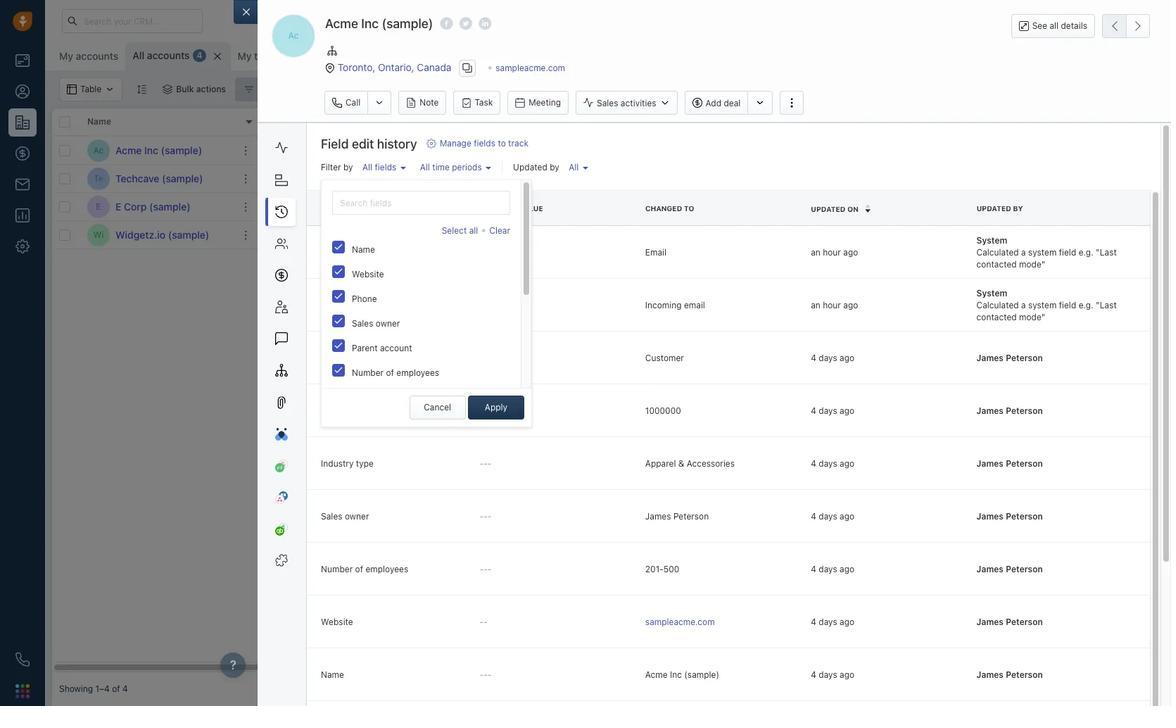 Task type: describe. For each thing, give the bounding box(es) containing it.
clear
[[490, 226, 510, 236]]

james for name
[[977, 669, 1004, 680]]

previous value
[[480, 205, 543, 213]]

2 horizontal spatial name
[[352, 245, 375, 255]]

2 vertical spatial website
[[321, 617, 353, 627]]

click down sampletechcave.com
[[384, 201, 403, 212]]

add for press space to select this row. 'row' containing $ 5,600
[[838, 229, 853, 240]]

sales down 'last contacted mode'
[[352, 319, 374, 329]]

container_wx8msf4aqz5i3rn1 image for filter by button
[[244, 84, 254, 94]]

grid containing $ 100
[[52, 108, 1031, 672]]

peterson for industry type
[[1006, 458, 1043, 469]]

edit
[[352, 137, 374, 152]]

my accounts
[[59, 50, 118, 62]]

+ click to add down the sampletechcave.com link
[[376, 201, 431, 212]]

call button
[[325, 91, 368, 115]]

due
[[756, 229, 771, 240]]

ago for incoming email
[[844, 300, 858, 310]]

j image
[[271, 224, 294, 246]]

e for e corp (sample)
[[115, 200, 121, 212]]

james for industry type
[[977, 458, 1004, 469]]

1 horizontal spatial sampleacme.com link
[[496, 62, 565, 73]]

2 vertical spatial acme
[[645, 669, 668, 680]]

field edit history
[[321, 137, 417, 152]]

1 vertical spatial annual
[[321, 405, 348, 416]]

1 vertical spatial sales owner
[[352, 319, 400, 329]]

accounts down search your crm... text field
[[76, 50, 118, 62]]

narrow
[[1045, 365, 1082, 378]]

customer
[[645, 353, 684, 363]]

peterson for name
[[1006, 669, 1043, 680]]

contacts
[[304, 116, 340, 127]]

ac inside row group
[[93, 145, 104, 156]]

linkedin circled image
[[479, 16, 492, 31]]

a for email
[[1022, 247, 1026, 258]]

the
[[1116, 365, 1133, 378]]

james for annual revenue
[[977, 405, 1004, 416]]

see.
[[1100, 377, 1122, 390]]

techcave (sample) link
[[115, 171, 203, 185]]

down
[[1085, 365, 1113, 378]]

--- for type
[[480, 458, 492, 469]]

0 vertical spatial acme inc (sample)
[[325, 16, 433, 31]]

james peterson for sales owner
[[977, 511, 1043, 522]]

incoming email
[[645, 300, 705, 310]]

--
[[480, 617, 488, 627]]

add deal button
[[685, 91, 748, 115]]

a for incoming email
[[1022, 300, 1026, 310]]

row group containing $ 100
[[263, 137, 1031, 249]]

sampletechcave.com link
[[376, 173, 460, 184]]

an for incoming email
[[811, 300, 821, 310]]

$ for $ 3,200
[[482, 172, 489, 185]]

bulk actions
[[176, 84, 226, 94]]

1 vertical spatial updated by
[[977, 205, 1023, 213]]

phone inside grid
[[904, 116, 930, 127]]

last contacted mode
[[321, 300, 405, 310]]

0 horizontal spatial updated
[[513, 162, 548, 173]]

1000000
[[645, 405, 681, 416]]

field name
[[321, 205, 365, 213]]

te
[[94, 173, 103, 184]]

days for 201-500
[[819, 564, 838, 574]]

3,200
[[491, 172, 522, 185]]

toronto,
[[338, 61, 375, 73]]

clear link
[[490, 222, 510, 240]]

1 vertical spatial of
[[355, 564, 363, 574]]

o
[[428, 51, 434, 62]]

changed to
[[645, 205, 694, 213]]

0 vertical spatial number of employees
[[352, 368, 439, 378]]

$ 3,200
[[482, 172, 522, 185]]

value
[[519, 205, 543, 213]]

james peterson for business type
[[977, 353, 1043, 363]]

days for apparel & accessories
[[819, 458, 838, 469]]

press space to select this row. row containing widgetz.io (sample)
[[52, 221, 263, 249]]

"last for incoming email
[[1096, 300, 1117, 310]]

twitter circled image
[[460, 16, 472, 31]]

ago for 1000000
[[840, 405, 855, 416]]

2 vertical spatial owner
[[345, 511, 369, 522]]

4 days ago for apparel & accessories
[[811, 458, 855, 469]]

$ 5,600
[[482, 228, 522, 241]]

press space to select this row. row containing techcave (sample)
[[52, 165, 263, 193]]

4 days ago for 1000000
[[811, 405, 855, 416]]

1 vertical spatial contacted
[[340, 300, 381, 310]]

6 4 days ago from the top
[[811, 617, 855, 627]]

mode" for incoming email
[[1019, 312, 1046, 322]]

add inside press space to select this row. 'row'
[[700, 201, 716, 212]]

all time periods button
[[417, 159, 495, 176]]

3 more... button
[[347, 46, 411, 66]]

techcave (sample)
[[115, 172, 203, 184]]

sampletechcave.com
[[376, 173, 460, 184]]

manage fields to track
[[440, 138, 529, 149]]

parent account
[[352, 343, 412, 354]]

all fields link
[[359, 159, 410, 176]]

system for email
[[977, 235, 1008, 246]]

call
[[346, 97, 361, 108]]

--- for owner
[[480, 511, 492, 522]]

201-500
[[645, 564, 680, 574]]

canada
[[417, 61, 452, 73]]

my for my accounts
[[59, 50, 73, 62]]

days for customer
[[819, 353, 838, 363]]

system calculated a system field e.g. "last contacted mode" for email
[[977, 235, 1117, 270]]

industry type
[[321, 458, 374, 469]]

all accounts link
[[133, 49, 190, 63]]

1 cell from the left
[[686, 137, 791, 164]]

ago for apparel & accessories
[[840, 458, 855, 469]]

acme inc (sample) inside row group
[[115, 144, 202, 156]]

0 vertical spatial owner
[[612, 116, 637, 127]]

filter by inside button
[[260, 84, 293, 94]]

1 vertical spatial annual revenue
[[321, 405, 383, 416]]

bulk actions button
[[154, 77, 235, 101]]

sampleacme.com for the left sampleacme.com 'link'
[[376, 145, 445, 156]]

ago for acme inc (sample)
[[840, 669, 855, 680]]

4 days ago for customer
[[811, 353, 855, 363]]

ago for customer
[[840, 353, 855, 363]]

techcave
[[115, 172, 159, 184]]

1 vertical spatial number of employees
[[321, 564, 408, 574]]

to right changed in the right of the page
[[684, 205, 694, 213]]

on
[[848, 205, 859, 213]]

+ right name
[[376, 201, 381, 212]]

james for business type
[[977, 353, 1004, 363]]

deal
[[724, 98, 741, 108]]

send email image
[[1032, 15, 1042, 27]]

filter by inside dialog
[[321, 162, 353, 173]]

sales activities
[[597, 98, 657, 108]]

contacted for incoming email
[[977, 312, 1017, 322]]

mode
[[383, 300, 405, 310]]

toronto, ontario, canada
[[338, 61, 452, 73]]

1 vertical spatial owner
[[376, 319, 400, 329]]

ago for email
[[844, 247, 858, 258]]

acme inside 'link'
[[115, 144, 142, 156]]

0 vertical spatial acme
[[325, 16, 358, 31]]

days for 1000000
[[819, 405, 838, 416]]

note button
[[399, 91, 447, 115]]

days for acme inc (sample)
[[819, 669, 838, 680]]

accessories
[[687, 458, 735, 469]]

1 vertical spatial number
[[321, 564, 353, 574]]

contacted for email
[[977, 259, 1017, 270]]

⌘ o
[[418, 51, 434, 62]]

add deal
[[706, 98, 741, 108]]

showing 1–4 of 4
[[59, 684, 128, 694]]

system calculated a system field e.g. "last contacted mode" for incoming email
[[977, 288, 1117, 322]]

0 vertical spatial annual revenue
[[352, 392, 413, 403]]

add for add deal
[[706, 98, 722, 108]]

Search fields text field
[[332, 191, 510, 215]]

0 vertical spatial number
[[352, 368, 384, 378]]

calculated for email
[[977, 247, 1019, 258]]

cancel
[[424, 402, 451, 413]]

tags inside dialog
[[352, 417, 371, 428]]

james peterson for website
[[977, 617, 1043, 627]]

3
[[366, 51, 372, 61]]

+ up due in 2 days
[[798, 201, 804, 212]]

parent
[[352, 343, 378, 354]]

accounts inside add filters to narrow down the accounts you want to see.
[[986, 377, 1034, 390]]

ontario,
[[378, 61, 414, 73]]

changed
[[645, 205, 682, 213]]

3 cell from the left
[[897, 137, 1003, 164]]

dialog containing acme inc (sample)
[[234, 0, 1171, 706]]

field for email
[[1059, 247, 1077, 258]]

sales inside grid
[[587, 116, 610, 127]]

phone image
[[15, 653, 30, 667]]

call link
[[325, 91, 368, 115]]

0 vertical spatial inc
[[361, 16, 379, 31]]

5036153947 link
[[904, 227, 955, 242]]

my for my territory accounts
[[238, 50, 252, 62]]

+ right 2
[[798, 229, 804, 240]]

500
[[664, 564, 680, 574]]

showing
[[59, 684, 93, 694]]

amount
[[530, 116, 562, 127]]

to down updated on
[[828, 229, 836, 240]]

james peterson for name
[[977, 669, 1043, 680]]

2 horizontal spatial sampleacme.com link
[[645, 617, 715, 627]]

2 vertical spatial sales owner
[[321, 511, 369, 522]]

2 horizontal spatial updated
[[977, 205, 1012, 213]]

to left track
[[498, 138, 506, 149]]

note
[[420, 97, 439, 108]]

last for last activity type
[[321, 247, 338, 258]]

4 for 1000000
[[811, 405, 817, 416]]

sales down industry
[[321, 511, 343, 522]]

wi
[[93, 229, 104, 240]]

j image
[[271, 195, 294, 218]]

add for add filters to narrow down the accounts you want to see.
[[975, 365, 996, 378]]

open
[[482, 116, 504, 127]]

--- for revenue
[[480, 405, 492, 416]]

e.g. for incoming email
[[1079, 300, 1094, 310]]

select all link
[[442, 222, 478, 240]]

details
[[1061, 20, 1088, 31]]

press space to select this row. row containing $ 100
[[263, 137, 1031, 165]]

ago for 201-500
[[840, 564, 855, 574]]

type for business type
[[359, 353, 377, 363]]

see all details button
[[1011, 14, 1095, 38]]

+ click to add for j image
[[798, 229, 853, 240]]

name
[[344, 205, 365, 213]]

all for see
[[1050, 20, 1059, 31]]

james for sales owner
[[977, 511, 1004, 522]]

next
[[693, 116, 712, 127]]

you
[[1037, 377, 1056, 390]]

add for press space to select this row. 'row' containing + add task
[[838, 201, 853, 212]]

filter by button
[[235, 77, 302, 101]]

related
[[270, 116, 302, 127]]

2 horizontal spatial of
[[386, 368, 394, 378]]

4 for 201-500
[[811, 564, 817, 574]]

to right 'filters' at the bottom of page
[[1032, 365, 1043, 378]]

peterson for sales owner
[[1006, 511, 1043, 522]]

all time periods
[[420, 162, 482, 173]]

see all details
[[1033, 20, 1088, 31]]



Task type: vqa. For each thing, say whether or not it's contained in the screenshot.
the right "James"
no



Task type: locate. For each thing, give the bounding box(es) containing it.
type right industry
[[356, 458, 374, 469]]

0 horizontal spatial sampleacme.com link
[[376, 145, 445, 156]]

owner down industry type
[[345, 511, 369, 522]]

0 vertical spatial field
[[321, 137, 349, 152]]

meeting button
[[508, 91, 569, 115]]

ac button
[[272, 14, 315, 58]]

2 hour from the top
[[823, 300, 841, 310]]

sampleacme.com up meeting button
[[496, 62, 565, 73]]

0 vertical spatial updated by
[[513, 162, 560, 173]]

field
[[1059, 247, 1077, 258], [1059, 300, 1077, 310]]

4 for acme inc (sample)
[[811, 669, 817, 680]]

2 vertical spatial of
[[112, 684, 120, 694]]

apparel & accessories
[[645, 458, 735, 469]]

1 vertical spatial an
[[811, 300, 821, 310]]

0 vertical spatial revenue
[[382, 392, 413, 403]]

1 horizontal spatial annual
[[352, 392, 379, 403]]

1 vertical spatial fields
[[375, 162, 397, 173]]

0 vertical spatial sampleacme.com
[[496, 62, 565, 73]]

last for last contacted mode
[[321, 300, 338, 310]]

sales owner inside grid
[[587, 116, 637, 127]]

e corp (sample) link
[[115, 200, 191, 214]]

1 row group from the left
[[52, 137, 263, 249]]

0 vertical spatial system calculated a system field e.g. "last contacted mode"
[[977, 235, 1117, 270]]

press space to select this row. row down the e corp (sample) link
[[52, 221, 263, 249]]

0 vertical spatial add
[[706, 98, 722, 108]]

james peterson for number of employees
[[977, 564, 1043, 574]]

sampleacme.com down 500
[[645, 617, 715, 627]]

calculated for incoming email
[[977, 300, 1019, 310]]

0 vertical spatial employees
[[397, 368, 439, 378]]

press space to select this row. row up widgetz.io (sample) on the left of the page
[[52, 193, 263, 221]]

2 an hour ago from the top
[[811, 300, 858, 310]]

my accounts button
[[52, 42, 126, 70], [59, 50, 118, 62]]

$ left 100
[[482, 144, 489, 156]]

4 days ago for acme inc (sample)
[[811, 669, 855, 680]]

1 my from the left
[[59, 50, 73, 62]]

add
[[706, 98, 722, 108], [700, 201, 716, 212], [975, 365, 996, 378]]

1 a from the top
[[1022, 247, 1026, 258]]

all right see on the right of page
[[1050, 20, 1059, 31]]

$ for $ 5,600
[[482, 228, 489, 241]]

2 horizontal spatial sampleacme.com
[[645, 617, 715, 627]]

by inside button
[[283, 84, 293, 94]]

sampleacme.com for middle sampleacme.com 'link'
[[496, 62, 565, 73]]

1 vertical spatial hour
[[823, 300, 841, 310]]

0 horizontal spatial e
[[96, 201, 101, 212]]

1 vertical spatial employees
[[366, 564, 408, 574]]

0 vertical spatial field
[[1059, 247, 1077, 258]]

1 vertical spatial website
[[352, 269, 384, 280]]

an
[[811, 247, 821, 258], [811, 300, 821, 310]]

1 vertical spatial a
[[1022, 300, 1026, 310]]

system for incoming email
[[977, 288, 1008, 298]]

see
[[1033, 20, 1048, 31]]

s image
[[271, 167, 294, 190]]

james peterson for industry type
[[977, 458, 1043, 469]]

0 horizontal spatial all
[[469, 226, 478, 236]]

add left task
[[700, 201, 716, 212]]

ac up te
[[93, 145, 104, 156]]

james peterson for annual revenue
[[977, 405, 1043, 416]]

business type
[[321, 353, 377, 363]]

1 last from the top
[[321, 247, 338, 258]]

acme inc (sample) link
[[115, 143, 202, 157]]

sampleacme.com link
[[496, 62, 565, 73], [376, 145, 445, 156], [645, 617, 715, 627]]

sampleacme.com inside press space to select this row. 'row'
[[376, 145, 445, 156]]

3 --- from the top
[[480, 511, 492, 522]]

field for field name
[[321, 205, 342, 213]]

field down contacts
[[321, 137, 349, 152]]

add left deal
[[706, 98, 722, 108]]

e.g.
[[1079, 247, 1094, 258], [1079, 300, 1094, 310]]

0 horizontal spatial filter
[[260, 84, 281, 94]]

mode" for email
[[1019, 259, 1046, 270]]

1 horizontal spatial phone
[[904, 116, 930, 127]]

1 horizontal spatial my
[[238, 50, 252, 62]]

row group containing acme inc (sample)
[[52, 137, 263, 249]]

owner down "sales activities"
[[612, 116, 637, 127]]

1 horizontal spatial acme
[[325, 16, 358, 31]]

annual down business type
[[352, 392, 379, 403]]

0 horizontal spatial of
[[112, 684, 120, 694]]

press space to select this row. row containing + add task
[[263, 193, 1031, 221]]

track
[[508, 138, 529, 149]]

sales owner down industry type
[[321, 511, 369, 522]]

2 vertical spatial sampleacme.com link
[[645, 617, 715, 627]]

5 --- from the top
[[480, 669, 492, 680]]

phone element
[[8, 646, 37, 674]]

0 horizontal spatial filter by
[[260, 84, 293, 94]]

4
[[197, 50, 202, 61], [811, 353, 817, 363], [811, 405, 817, 416], [811, 458, 817, 469], [811, 511, 817, 522], [811, 564, 817, 574], [811, 617, 817, 627], [811, 669, 817, 680], [122, 684, 128, 694]]

container_wx8msf4aqz5i3rn1 image
[[163, 84, 173, 94], [244, 84, 254, 94]]

fields for manage
[[474, 138, 496, 149]]

peterson for number of employees
[[1006, 564, 1043, 574]]

type
[[372, 247, 389, 258], [359, 353, 377, 363], [356, 458, 374, 469]]

sampleacme.com up sampletechcave.com
[[376, 145, 445, 156]]

0 horizontal spatial ac
[[93, 145, 104, 156]]

click left on
[[806, 201, 826, 212]]

0 vertical spatial contacted
[[977, 259, 1017, 270]]

peterson for website
[[1006, 617, 1043, 627]]

filter by down "territory"
[[260, 84, 293, 94]]

periods
[[452, 162, 482, 173]]

0 horizontal spatial updated by
[[513, 162, 560, 173]]

2 a from the top
[[1022, 300, 1026, 310]]

0 vertical spatial calculated
[[977, 247, 1019, 258]]

container_wx8msf4aqz5i3rn1 image inside bulk actions button
[[163, 84, 173, 94]]

annual up industry
[[321, 405, 348, 416]]

type for industry type
[[356, 458, 374, 469]]

4 days ago for james peterson
[[811, 511, 855, 522]]

row group
[[52, 137, 263, 249], [263, 137, 1031, 249]]

acme inc (sample)
[[325, 16, 433, 31], [115, 144, 202, 156], [645, 669, 719, 680]]

1 field from the top
[[1059, 247, 1077, 258]]

filter by down edit
[[321, 162, 353, 173]]

4 --- from the top
[[480, 564, 492, 574]]

accounts left you
[[986, 377, 1034, 390]]

1 system calculated a system field e.g. "last contacted mode" from the top
[[977, 235, 1117, 270]]

filter inside dialog
[[321, 162, 341, 173]]

business
[[321, 353, 357, 363]]

history
[[377, 137, 417, 152]]

1 vertical spatial system calculated a system field e.g. "last contacted mode"
[[977, 288, 1117, 322]]

1 vertical spatial sampleacme.com link
[[376, 145, 445, 156]]

2 an from the top
[[811, 300, 821, 310]]

activity for next
[[714, 116, 745, 127]]

by
[[283, 84, 293, 94], [550, 162, 560, 173], [344, 162, 353, 173], [1013, 205, 1023, 213]]

1 calculated from the top
[[977, 247, 1019, 258]]

last down the field name
[[321, 247, 338, 258]]

2 system from the top
[[1029, 300, 1057, 310]]

2 field from the top
[[321, 205, 342, 213]]

field for field edit history
[[321, 137, 349, 152]]

2 vertical spatial contacted
[[977, 312, 1017, 322]]

+ right changed in the right of the page
[[693, 201, 698, 212]]

"last for email
[[1096, 247, 1117, 258]]

fields down "history"
[[375, 162, 397, 173]]

$ for $ 100
[[482, 144, 489, 156]]

add filters to narrow down the accounts you want to see.
[[975, 365, 1133, 390]]

press space to select this row. row
[[52, 137, 263, 165], [263, 137, 1031, 165], [52, 165, 263, 193], [263, 165, 1031, 193], [52, 193, 263, 221], [263, 193, 1031, 221], [52, 221, 263, 249], [263, 221, 1031, 249]]

+ click to add down updated on
[[798, 229, 853, 240]]

+ click to add for j icon
[[798, 201, 853, 212]]

annual revenue
[[352, 392, 413, 403], [321, 405, 383, 416]]

apparel
[[645, 458, 676, 469]]

email
[[645, 247, 667, 258]]

1 an hour ago from the top
[[811, 247, 858, 258]]

1 container_wx8msf4aqz5i3rn1 image from the left
[[163, 84, 173, 94]]

0 vertical spatial system
[[1029, 247, 1057, 258]]

field for incoming email
[[1059, 300, 1077, 310]]

select
[[442, 226, 467, 236]]

fields down open
[[474, 138, 496, 149]]

3 4 days ago from the top
[[811, 458, 855, 469]]

container_wx8msf4aqz5i3rn1 image left bulk
[[163, 84, 173, 94]]

2 $ from the top
[[482, 172, 489, 185]]

0 horizontal spatial acme
[[115, 144, 142, 156]]

1 hour from the top
[[823, 247, 841, 258]]

fields
[[474, 138, 496, 149], [375, 162, 397, 173]]

1 vertical spatial acme inc (sample)
[[115, 144, 202, 156]]

cell
[[686, 137, 791, 164], [791, 137, 897, 164], [897, 137, 1003, 164]]

2 vertical spatial acme inc (sample)
[[645, 669, 719, 680]]

to left see.
[[1087, 377, 1098, 390]]

0 vertical spatial hour
[[823, 247, 841, 258]]

all down search your crm... text field
[[133, 49, 144, 61]]

annual revenue down parent account
[[352, 392, 413, 403]]

press space to select this row. row down activities
[[263, 137, 1031, 165]]

last up business
[[321, 300, 338, 310]]

next activity
[[693, 116, 745, 127]]

owner down mode
[[376, 319, 400, 329]]

system
[[977, 235, 1008, 246], [977, 288, 1008, 298]]

all inside button
[[1050, 20, 1059, 31]]

manage fields to track link
[[427, 138, 529, 150]]

accounts up bulk
[[147, 49, 190, 61]]

1 horizontal spatial inc
[[361, 16, 379, 31]]

all inside 'link'
[[569, 162, 579, 173]]

an for email
[[811, 247, 821, 258]]

press space to select this row. row containing e corp (sample)
[[52, 193, 263, 221]]

1 horizontal spatial ac
[[288, 31, 299, 41]]

0 vertical spatial all
[[1050, 20, 1059, 31]]

1 system from the top
[[1029, 247, 1057, 258]]

1 --- from the top
[[480, 405, 492, 416]]

all right 3,200
[[569, 162, 579, 173]]

press space to select this row. row up changed in the right of the page
[[263, 165, 1031, 193]]

0 horizontal spatial inc
[[144, 144, 158, 156]]

all down the field edit history
[[363, 162, 373, 173]]

1 an from the top
[[811, 247, 821, 258]]

filter down "territory"
[[260, 84, 281, 94]]

all right select
[[469, 226, 478, 236]]

1 horizontal spatial sampleacme.com
[[496, 62, 565, 73]]

1 horizontal spatial e
[[115, 200, 121, 212]]

1 horizontal spatial filter
[[321, 162, 341, 173]]

2 vertical spatial name
[[321, 669, 344, 680]]

2 container_wx8msf4aqz5i3rn1 image from the left
[[244, 84, 254, 94]]

peterson
[[632, 201, 668, 212], [632, 229, 668, 240], [1006, 353, 1043, 363], [1006, 405, 1043, 416], [1006, 458, 1043, 469], [674, 511, 709, 522], [1006, 511, 1043, 522], [1006, 564, 1043, 574], [1006, 617, 1043, 627], [1006, 669, 1043, 680]]

inc
[[361, 16, 379, 31], [144, 144, 158, 156], [670, 669, 682, 680]]

related contacts
[[270, 116, 340, 127]]

2 cell from the left
[[791, 137, 897, 164]]

all
[[133, 49, 144, 61], [569, 162, 579, 173], [363, 162, 373, 173], [420, 162, 430, 173]]

2 field from the top
[[1059, 300, 1077, 310]]

1 vertical spatial add
[[700, 201, 716, 212]]

activity for last
[[340, 247, 369, 258]]

1 horizontal spatial updated
[[811, 205, 846, 213]]

sampleacme.com link up sampletechcave.com
[[376, 145, 445, 156]]

apply
[[485, 402, 508, 413]]

2 my from the left
[[238, 50, 252, 62]]

territory
[[254, 50, 292, 62]]

0 horizontal spatial container_wx8msf4aqz5i3rn1 image
[[163, 84, 173, 94]]

apply button
[[468, 396, 525, 420]]

$ left 3,200
[[482, 172, 489, 185]]

fields for all
[[375, 162, 397, 173]]

sales left activities
[[597, 98, 619, 108]]

1 horizontal spatial all
[[1050, 20, 1059, 31]]

accounts
[[147, 49, 190, 61], [76, 50, 118, 62], [295, 50, 338, 62], [986, 377, 1034, 390]]

2 system from the top
[[977, 288, 1008, 298]]

hour for incoming email
[[823, 300, 841, 310]]

sales owner down 'last contacted mode'
[[352, 319, 400, 329]]

press space to select this row. row up techcave (sample)
[[52, 137, 263, 165]]

press space to select this row. row up e corp (sample)
[[52, 165, 263, 193]]

corp
[[124, 200, 147, 212]]

hour for email
[[823, 247, 841, 258]]

to left on
[[828, 201, 836, 212]]

last activity type
[[321, 247, 389, 258]]

container_wx8msf4aqz5i3rn1 image inside filter by button
[[244, 84, 254, 94]]

type right business
[[359, 353, 377, 363]]

all fields
[[363, 162, 397, 173]]

1 $ from the top
[[482, 144, 489, 156]]

0 vertical spatial annual
[[352, 392, 379, 403]]

grid
[[52, 108, 1031, 672]]

2 e.g. from the top
[[1079, 300, 1094, 310]]

4 inside 'all accounts 4'
[[197, 50, 202, 61]]

e.g. for email
[[1079, 247, 1094, 258]]

widgetz.io (sample)
[[115, 228, 209, 240]]

press space to select this row. row down changed in the right of the page
[[263, 221, 1031, 249]]

days for james peterson
[[819, 511, 838, 522]]

2 calculated from the top
[[977, 300, 1019, 310]]

incoming
[[645, 300, 682, 310]]

0 vertical spatial website
[[376, 116, 409, 127]]

1 horizontal spatial updated by
[[977, 205, 1023, 213]]

1 vertical spatial revenue
[[351, 405, 383, 416]]

2 system calculated a system field e.g. "last contacted mode" from the top
[[977, 288, 1117, 322]]

1 vertical spatial name
[[352, 245, 375, 255]]

add left 'filters' at the bottom of page
[[975, 365, 996, 378]]

activities
[[621, 98, 657, 108]]

freshworks switcher image
[[15, 684, 30, 698]]

1 mode" from the top
[[1019, 259, 1046, 270]]

james for number of employees
[[977, 564, 1004, 574]]

+
[[693, 201, 698, 212], [376, 201, 381, 212], [798, 201, 804, 212], [798, 229, 804, 240]]

press space to select this row. row containing $ 5,600
[[263, 221, 1031, 249]]

all for select
[[469, 226, 478, 236]]

activity down deal
[[714, 116, 745, 127]]

filter up the field name
[[321, 162, 341, 173]]

tags inside grid
[[798, 116, 818, 127]]

0 vertical spatial a
[[1022, 247, 1026, 258]]

annual
[[352, 392, 379, 403], [321, 405, 348, 416]]

201-
[[645, 564, 664, 574]]

email
[[684, 300, 705, 310]]

5 4 days ago from the top
[[811, 564, 855, 574]]

1 vertical spatial mode"
[[1019, 312, 1046, 322]]

1 vertical spatial inc
[[144, 144, 158, 156]]

Search your CRM... text field
[[62, 9, 203, 33]]

phone inside dialog
[[352, 294, 377, 304]]

james for website
[[977, 617, 1004, 627]]

1 vertical spatial calculated
[[977, 300, 1019, 310]]

0 horizontal spatial activity
[[340, 247, 369, 258]]

e down te
[[96, 201, 101, 212]]

all inside button
[[420, 162, 430, 173]]

--- for of
[[480, 564, 492, 574]]

field left name
[[321, 205, 342, 213]]

click for j image
[[806, 229, 826, 240]]

my territory accounts button
[[231, 42, 343, 70], [238, 50, 338, 62]]

1 4 days ago from the top
[[811, 353, 855, 363]]

0 horizontal spatial phone
[[352, 294, 377, 304]]

1 horizontal spatial tags
[[798, 116, 818, 127]]

0 vertical spatial name
[[87, 116, 111, 127]]

2 "last from the top
[[1096, 300, 1117, 310]]

1 horizontal spatial activity
[[714, 116, 745, 127]]

1 field from the top
[[321, 137, 349, 152]]

industry
[[321, 458, 354, 469]]

2 horizontal spatial acme inc (sample)
[[645, 669, 719, 680]]

0 vertical spatial system
[[977, 235, 1008, 246]]

1 vertical spatial field
[[321, 205, 342, 213]]

1 horizontal spatial acme inc (sample)
[[325, 16, 433, 31]]

facebook circled image
[[440, 16, 453, 31]]

add inside button
[[706, 98, 722, 108]]

4 for customer
[[811, 353, 817, 363]]

2 4 days ago from the top
[[811, 405, 855, 416]]

sales owner down "sales activities"
[[587, 116, 637, 127]]

2 horizontal spatial inc
[[670, 669, 682, 680]]

&
[[679, 458, 685, 469]]

cancel button
[[410, 396, 466, 420]]

ac up my territory accounts
[[288, 31, 299, 41]]

peterson for business type
[[1006, 353, 1043, 363]]

5,600
[[491, 228, 522, 241]]

$ left clear link
[[482, 228, 489, 241]]

name row
[[52, 108, 263, 137]]

l image
[[271, 139, 294, 162]]

1 vertical spatial filter
[[321, 162, 341, 173]]

e left "corp"
[[115, 200, 121, 212]]

1 vertical spatial system
[[977, 288, 1008, 298]]

1 vertical spatial system
[[1029, 300, 1057, 310]]

0 horizontal spatial name
[[87, 116, 111, 127]]

add
[[416, 201, 431, 212], [838, 201, 853, 212], [838, 229, 853, 240]]

updated on
[[811, 205, 859, 213]]

3 more...
[[366, 51, 403, 61]]

2 vertical spatial $
[[482, 228, 489, 241]]

2 row group from the left
[[263, 137, 1031, 249]]

system for email
[[1029, 247, 1057, 258]]

0 vertical spatial tags
[[798, 116, 818, 127]]

all link
[[566, 159, 592, 176]]

2
[[783, 229, 788, 240]]

4 4 days ago from the top
[[811, 511, 855, 522]]

sales down "sales activities"
[[587, 116, 610, 127]]

$ 100
[[482, 144, 511, 156]]

all for fields
[[363, 162, 373, 173]]

click right 2
[[806, 229, 826, 240]]

1 vertical spatial type
[[359, 353, 377, 363]]

website inside grid
[[376, 116, 409, 127]]

want
[[1059, 377, 1084, 390]]

all for accounts
[[133, 49, 144, 61]]

2 vertical spatial sampleacme.com
[[645, 617, 715, 627]]

revenue
[[382, 392, 413, 403], [351, 405, 383, 416]]

system for incoming email
[[1029, 300, 1057, 310]]

all inside 'link'
[[469, 226, 478, 236]]

toronto, ontario, canada link
[[338, 61, 452, 73]]

2 mode" from the top
[[1019, 312, 1046, 322]]

(sample) inside 'link'
[[161, 144, 202, 156]]

1 system from the top
[[977, 235, 1008, 246]]

ago for james peterson
[[840, 511, 855, 522]]

an hour ago for incoming email
[[811, 300, 858, 310]]

0 vertical spatial "last
[[1096, 247, 1117, 258]]

2 --- from the top
[[480, 458, 492, 469]]

an hour ago for email
[[811, 247, 858, 258]]

0 horizontal spatial my
[[59, 50, 73, 62]]

task
[[475, 97, 493, 108]]

1–4
[[95, 684, 110, 694]]

1 horizontal spatial name
[[321, 669, 344, 680]]

updated
[[513, 162, 548, 173], [977, 205, 1012, 213], [811, 205, 846, 213]]

revenue down business type
[[351, 405, 383, 416]]

sampleacme.com link down 500
[[645, 617, 715, 627]]

1 e.g. from the top
[[1079, 247, 1094, 258]]

all up the sampletechcave.com link
[[420, 162, 430, 173]]

widgetz.io
[[115, 228, 166, 240]]

click for j icon
[[806, 201, 826, 212]]

7 4 days ago from the top
[[811, 669, 855, 680]]

press space to select this row. row containing acme inc (sample)
[[52, 137, 263, 165]]

press space to select this row. row up email
[[263, 193, 1031, 221]]

peterson for annual revenue
[[1006, 405, 1043, 416]]

0 horizontal spatial tags
[[352, 417, 371, 428]]

deals
[[506, 116, 528, 127]]

inc inside 'link'
[[144, 144, 158, 156]]

owner
[[612, 116, 637, 127], [376, 319, 400, 329], [345, 511, 369, 522]]

to down sampletechcave.com
[[406, 201, 414, 212]]

container_wx8msf4aqz5i3rn1 image for bulk actions button
[[163, 84, 173, 94]]

type up mode
[[372, 247, 389, 258]]

filters
[[999, 365, 1029, 378]]

4 days ago for 201-500
[[811, 564, 855, 574]]

sampleacme.com
[[496, 62, 565, 73], [376, 145, 445, 156], [645, 617, 715, 627]]

name inside row
[[87, 116, 111, 127]]

3 $ from the top
[[482, 228, 489, 241]]

add inside add filters to narrow down the accounts you want to see.
[[975, 365, 996, 378]]

0 horizontal spatial fields
[[375, 162, 397, 173]]

e for e
[[96, 201, 101, 212]]

activity down name
[[340, 247, 369, 258]]

press space to select this row. row containing $ 3,200
[[263, 165, 1031, 193]]

0 vertical spatial e.g.
[[1079, 247, 1094, 258]]

name
[[87, 116, 111, 127], [352, 245, 375, 255], [321, 669, 344, 680]]

+ click to add up due in 2 days
[[798, 201, 853, 212]]

hour
[[823, 247, 841, 258], [823, 300, 841, 310]]

meeting
[[529, 97, 561, 108]]

revenue left cancel
[[382, 392, 413, 403]]

0 vertical spatial an hour ago
[[811, 247, 858, 258]]

all for time
[[420, 162, 430, 173]]

sampleacme.com for sampleacme.com 'link' to the right
[[645, 617, 715, 627]]

0 horizontal spatial owner
[[345, 511, 369, 522]]

1 "last from the top
[[1096, 247, 1117, 258]]

container_wx8msf4aqz5i3rn1 image right actions
[[244, 84, 254, 94]]

sales
[[597, 98, 619, 108], [587, 116, 610, 127], [352, 319, 374, 329], [321, 511, 343, 522]]

dialog
[[234, 0, 1171, 706]]

filter inside filter by button
[[260, 84, 281, 94]]

accounts left toronto,
[[295, 50, 338, 62]]

sampleacme.com link up meeting button
[[496, 62, 565, 73]]

ac inside ac button
[[288, 31, 299, 41]]

widgetz.io (sample) link
[[115, 228, 209, 242]]

0 vertical spatial type
[[372, 247, 389, 258]]

2 last from the top
[[321, 300, 338, 310]]

1 vertical spatial last
[[321, 300, 338, 310]]

annual revenue down business type
[[321, 405, 383, 416]]

⌘
[[418, 51, 426, 62]]



